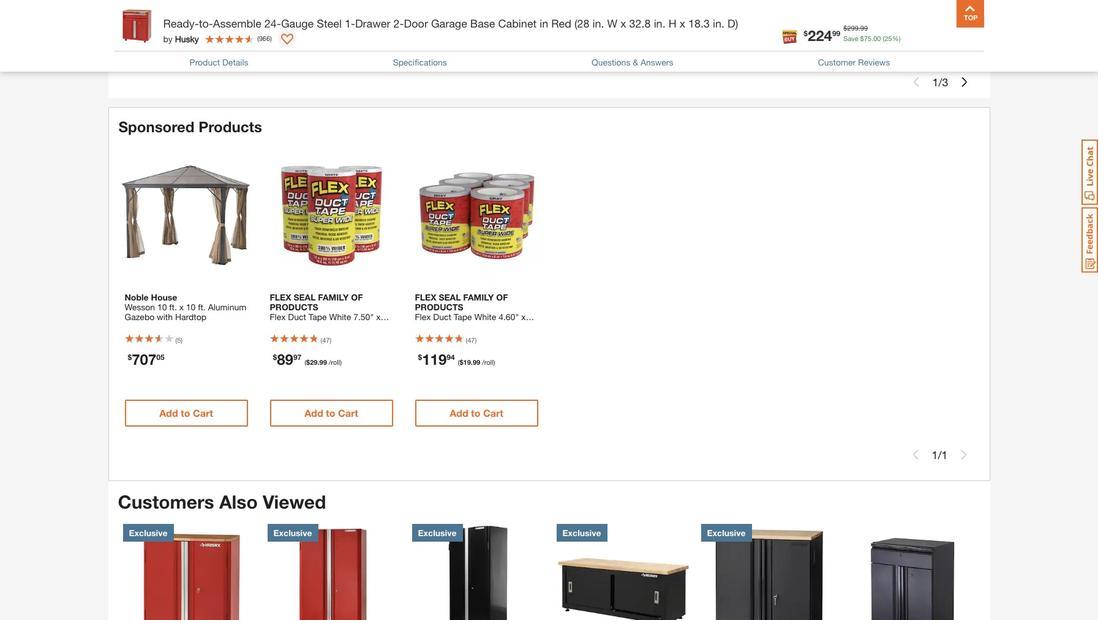 Task type: vqa. For each thing, say whether or not it's contained in the screenshot.
Customer Reviews
yes



Task type: describe. For each thing, give the bounding box(es) containing it.
( inside $ 299 . 99 save $ 75 . 00 ( 25 %)
[[883, 34, 885, 42]]

1 / 3
[[932, 75, 948, 89]]

flex for 119
[[415, 292, 436, 303]]

299
[[847, 24, 859, 32]]

with
[[157, 312, 173, 322]]

2-
[[394, 17, 404, 30]]

pack) for 119
[[440, 322, 461, 332]]

tape for 89
[[309, 312, 327, 322]]

drawer
[[355, 17, 390, 30]]

base
[[470, 17, 495, 30]]

flex for 119
[[415, 312, 431, 322]]

24-
[[264, 17, 281, 30]]

exclusive for heavy duty welded 20-gauge steel 2-door garage base cabinet in black (28 in. w x 32 in. h x 21.5 in. d) image
[[707, 528, 746, 538]]

119
[[422, 351, 447, 368]]

4.60"
[[499, 312, 519, 322]]

89
[[277, 351, 293, 368]]

$ 119 94 ( $ 19 . 99 /roll )
[[418, 351, 495, 368]]

pack) for 89
[[294, 322, 316, 332]]

duct for 119
[[433, 312, 451, 322]]

assemble
[[213, 17, 261, 30]]

20' for 89
[[270, 322, 282, 332]]

1 10 from the left
[[157, 302, 167, 313]]

this is the first slide image
[[912, 77, 921, 87]]

display image
[[281, 34, 293, 46]]

(6-
[[429, 322, 440, 332]]

exclusive for ready-to-assemble 24-gauge steel freestanding garage cabinet in black (30.5 in. w x 72 in. h x 18.3 in. d) image
[[418, 528, 457, 538]]

house
[[151, 292, 177, 303]]

d)
[[728, 17, 738, 30]]

(3-
[[284, 322, 294, 332]]

99 inside $ 89 97 ( $ 29 . 99 /roll )
[[319, 359, 327, 367]]

to-
[[199, 17, 213, 30]]

customer
[[818, 57, 856, 67]]

duct for 89
[[288, 312, 306, 322]]

1 / 1
[[932, 449, 948, 462]]

707
[[132, 351, 156, 368]]

exclusive for ready-to-assemble 24-gauge steel freestanding garage cabinet in red (36.6 in. w x 72 in. h x 18.3 in. d) image
[[273, 528, 312, 538]]

2 in. from the left
[[654, 17, 666, 30]]

flex duct tape white 4.60" x 20' (6-pack) image
[[409, 148, 544, 284]]

%)
[[892, 34, 901, 42]]

also
[[219, 491, 258, 513]]

) inside $ 119 94 ( $ 19 . 99 /roll )
[[493, 359, 495, 367]]

cabinet
[[498, 17, 537, 30]]

hardtop
[[175, 312, 206, 322]]

(28
[[574, 17, 590, 30]]

75
[[864, 34, 872, 42]]

3
[[942, 75, 948, 89]]

) down flex seal family of products flex duct tape white 7.50" x 20' (3-pack)
[[330, 336, 331, 344]]

ready-to-assemble 24-gauge steel 1-drawer 2-door garage base cabinet in red (28 in. w x 32.8 in. h x 18.3 in. d)
[[163, 17, 738, 30]]

product image image
[[117, 6, 157, 46]]

) down hardtop at the bottom left of the page
[[181, 336, 182, 344]]

noble
[[125, 292, 149, 303]]

husky
[[175, 33, 199, 44]]

( down assemble
[[257, 34, 259, 42]]

w
[[607, 17, 618, 30]]

&
[[633, 57, 638, 67]]

x inside flex seal family of products flex duct tape white 7.50" x 20' (3-pack)
[[376, 312, 381, 322]]

$ for $
[[132, 0, 136, 9]]

questions
[[592, 57, 630, 67]]

. inside $ 89 97 ( $ 29 . 99 /roll )
[[318, 359, 319, 367]]

47 for 89
[[322, 336, 330, 344]]

x right h
[[680, 17, 685, 30]]

specifications
[[393, 57, 447, 67]]

gazebo
[[125, 312, 154, 322]]

tape for 119
[[454, 312, 472, 322]]

details
[[222, 57, 248, 67]]

( up $ 89 97 ( $ 29 . 99 /roll )
[[321, 336, 322, 344]]

of for 119
[[496, 292, 508, 303]]

99 inside $ 299 . 99 save $ 75 . 00 ( 25 %)
[[860, 24, 868, 32]]

by husky
[[163, 33, 199, 44]]

19
[[463, 359, 471, 367]]

noble house wesson 10 ft. x 10 ft. aluminum gazebo with hardtop
[[125, 292, 246, 322]]

exclusive for steel storage bench in black (48 in. w x 20 in. h x 18 in. d) 'image'
[[563, 528, 601, 538]]

( down hardtop at the bottom left of the page
[[175, 336, 177, 344]]

x inside the flex seal family of products flex duct tape white 4.60" x 20' (6-pack)
[[521, 312, 526, 322]]

family for 119
[[463, 292, 494, 303]]

answers
[[641, 57, 673, 67]]

flex seal family of products flex duct tape white 4.60" x 20' (6-pack)
[[415, 292, 526, 332]]

/roll for 89
[[329, 359, 340, 367]]

ready-
[[163, 17, 199, 30]]

) down 24-
[[270, 34, 272, 42]]

h
[[669, 17, 677, 30]]

29
[[310, 359, 318, 367]]

$ for $ 224 99
[[804, 28, 808, 38]]

this is the first slide image
[[911, 450, 921, 460]]

product
[[190, 57, 220, 67]]

of for 89
[[351, 292, 363, 303]]

x inside noble house wesson 10 ft. x 10 ft. aluminum gazebo with hardtop
[[179, 302, 184, 313]]

( 47 ) for 89
[[321, 336, 331, 344]]

( 47 ) for 119
[[466, 336, 477, 344]]

door
[[404, 17, 428, 30]]

7.50"
[[353, 312, 374, 322]]

2 ft. from the left
[[198, 302, 206, 313]]

white for 119
[[474, 312, 496, 322]]

gauge
[[281, 17, 314, 30]]



Task type: locate. For each thing, give the bounding box(es) containing it.
1 ( 47 ) from the left
[[321, 336, 331, 344]]

/ for 3
[[939, 75, 942, 89]]

flex up 89
[[270, 312, 286, 322]]

$ 89 97 ( $ 29 . 99 /roll )
[[273, 351, 342, 368]]

flex for 89
[[270, 292, 291, 303]]

2 family from the left
[[463, 292, 494, 303]]

reviews
[[858, 57, 890, 67]]

18.3
[[688, 17, 710, 30]]

top button
[[956, 0, 984, 28]]

exclusive for the 'ready-to-assemble 24-gauge steel 2-door garage base cabinet in red (28 in. w x 32.8 in. h x 18.3 in. d)' image
[[129, 528, 168, 538]]

99 inside $ 224 99
[[832, 28, 840, 38]]

family
[[318, 292, 349, 303], [463, 292, 494, 303]]

ft. right "wesson"
[[169, 302, 177, 313]]

10 right with
[[186, 302, 196, 313]]

/roll inside $ 89 97 ( $ 29 . 99 /roll )
[[329, 359, 340, 367]]

duct up 97 at left bottom
[[288, 312, 306, 322]]

seal inside flex seal family of products flex duct tape white 7.50" x 20' (3-pack)
[[294, 292, 316, 303]]

flex up 119
[[415, 312, 431, 322]]

white left 4.60"
[[474, 312, 496, 322]]

/roll right 19
[[482, 359, 493, 367]]

( left 29
[[305, 359, 306, 367]]

1 horizontal spatial white
[[474, 312, 496, 322]]

1 horizontal spatial /roll
[[482, 359, 493, 367]]

of up 4.60"
[[496, 292, 508, 303]]

1 family from the left
[[318, 292, 349, 303]]

tape inside flex seal family of products flex duct tape white 7.50" x 20' (3-pack)
[[309, 312, 327, 322]]

1 vertical spatial /
[[938, 449, 942, 462]]

1 left this is the last slide image
[[942, 449, 948, 462]]

red
[[551, 17, 571, 30]]

x right with
[[179, 302, 184, 313]]

/ right this is the first slide icon
[[938, 449, 942, 462]]

94
[[447, 353, 455, 362]]

2 flex from the left
[[415, 312, 431, 322]]

47 for 119
[[467, 336, 475, 344]]

1 /roll from the left
[[329, 359, 340, 367]]

1 horizontal spatial products
[[415, 302, 463, 313]]

10
[[157, 302, 167, 313], [186, 302, 196, 313]]

1 white from the left
[[329, 312, 351, 322]]

x right 4.60"
[[521, 312, 526, 322]]

seal for 89
[[294, 292, 316, 303]]

1 duct from the left
[[288, 312, 306, 322]]

2 47 from the left
[[467, 336, 475, 344]]

next slide image
[[959, 77, 969, 87]]

25
[[885, 34, 892, 42]]

customers also viewed
[[118, 491, 326, 513]]

1 left the 3
[[932, 75, 939, 89]]

products up the (3-
[[270, 302, 318, 313]]

family inside flex seal family of products flex duct tape white 7.50" x 20' (3-pack)
[[318, 292, 349, 303]]

products
[[270, 302, 318, 313], [415, 302, 463, 313]]

white for 89
[[329, 312, 351, 322]]

tape right (6-
[[454, 312, 472, 322]]

/ left next slide image
[[939, 75, 942, 89]]

2 flex from the left
[[415, 292, 436, 303]]

1 horizontal spatial ft.
[[198, 302, 206, 313]]

1 horizontal spatial 20'
[[415, 322, 427, 332]]

99 inside $ 119 94 ( $ 19 . 99 /roll )
[[473, 359, 480, 367]]

1 of from the left
[[351, 292, 363, 303]]

47 up 19
[[467, 336, 475, 344]]

47 up $ 89 97 ( $ 29 . 99 /roll )
[[322, 336, 330, 344]]

2 of from the left
[[496, 292, 508, 303]]

2 seal from the left
[[439, 292, 461, 303]]

/roll inside $ 119 94 ( $ 19 . 99 /roll )
[[482, 359, 493, 367]]

flex inside flex seal family of products flex duct tape white 7.50" x 20' (3-pack)
[[270, 312, 286, 322]]

viewed
[[263, 491, 326, 513]]

20' for 119
[[415, 322, 427, 332]]

0 horizontal spatial pack)
[[294, 322, 316, 332]]

flex inside flex seal family of products flex duct tape white 7.50" x 20' (3-pack)
[[270, 292, 291, 303]]

ready-to-assemble 24-gauge steel freestanding garage cabinet in red (36.6 in. w x 72 in. h x 18.3 in. d) image
[[267, 524, 402, 620]]

exclusive
[[129, 528, 168, 538], [273, 528, 312, 538], [418, 528, 457, 538], [563, 528, 601, 538], [707, 528, 746, 538]]

( 966 )
[[257, 34, 272, 42]]

cart
[[197, 41, 217, 52], [341, 41, 362, 52], [486, 41, 506, 52], [631, 41, 651, 52], [775, 41, 795, 52], [920, 41, 940, 52], [193, 408, 213, 419], [338, 408, 358, 419], [483, 408, 503, 419]]

$ 707 05
[[128, 351, 165, 368]]

pack) inside the flex seal family of products flex duct tape white 4.60" x 20' (6-pack)
[[440, 322, 461, 332]]

family inside the flex seal family of products flex duct tape white 4.60" x 20' (6-pack)
[[463, 292, 494, 303]]

1 flex from the left
[[270, 312, 286, 322]]

32.8
[[629, 17, 651, 30]]

flex inside the flex seal family of products flex duct tape white 4.60" x 20' (6-pack)
[[415, 292, 436, 303]]

of inside flex seal family of products flex duct tape white 7.50" x 20' (3-pack)
[[351, 292, 363, 303]]

questions & answers
[[592, 57, 673, 67]]

( inside $ 89 97 ( $ 29 . 99 /roll )
[[305, 359, 306, 367]]

5
[[177, 336, 181, 344]]

0 horizontal spatial 20'
[[270, 322, 282, 332]]

flex seal family of products flex duct tape white 7.50" x 20' (3-pack)
[[270, 292, 381, 332]]

regular duty welded 24-gauge steel 1-drawer 2-door garage base cabinet in black (24 in. w x 33 in. h x 16 in. d) image
[[846, 524, 980, 620]]

duct up 94
[[433, 312, 451, 322]]

live chat image
[[1082, 140, 1098, 205]]

2 duct from the left
[[433, 312, 451, 322]]

1 horizontal spatial flex
[[415, 292, 436, 303]]

product details button
[[190, 56, 248, 69], [190, 56, 248, 69]]

99 right 19
[[473, 359, 480, 367]]

wesson 10 ft. x 10 ft. aluminum gazebo with hardtop image
[[119, 148, 254, 284]]

0 horizontal spatial 47
[[322, 336, 330, 344]]

( inside $ 119 94 ( $ 19 . 99 /roll )
[[458, 359, 460, 367]]

5 exclusive from the left
[[707, 528, 746, 538]]

flex up the (3-
[[270, 292, 291, 303]]

products inside the flex seal family of products flex duct tape white 4.60" x 20' (6-pack)
[[415, 302, 463, 313]]

white
[[329, 312, 351, 322], [474, 312, 496, 322]]

tape
[[309, 312, 327, 322], [454, 312, 472, 322]]

ft.
[[169, 302, 177, 313], [198, 302, 206, 313]]

seal for 119
[[439, 292, 461, 303]]

$
[[132, 0, 136, 9], [844, 24, 847, 32], [804, 28, 808, 38], [860, 34, 864, 42], [128, 353, 132, 362], [273, 353, 277, 362], [418, 353, 422, 362], [306, 359, 310, 367], [460, 359, 463, 367]]

1 horizontal spatial ( 47 )
[[466, 336, 477, 344]]

product details
[[190, 57, 248, 67]]

duct
[[288, 312, 306, 322], [433, 312, 451, 322]]

customers
[[118, 491, 214, 513]]

of
[[351, 292, 363, 303], [496, 292, 508, 303]]

seal up the (3-
[[294, 292, 316, 303]]

1 for 1 / 3
[[932, 75, 939, 89]]

products for 119
[[415, 302, 463, 313]]

0 horizontal spatial seal
[[294, 292, 316, 303]]

tape inside the flex seal family of products flex duct tape white 4.60" x 20' (6-pack)
[[454, 312, 472, 322]]

( 47 ) up 19
[[466, 336, 477, 344]]

customer reviews
[[818, 57, 890, 67]]

1 horizontal spatial in.
[[654, 17, 666, 30]]

$ for $ 89 97 ( $ 29 . 99 /roll )
[[273, 353, 277, 362]]

( left 19
[[458, 359, 460, 367]]

flex
[[270, 312, 286, 322], [415, 312, 431, 322]]

1 horizontal spatial seal
[[439, 292, 461, 303]]

0 horizontal spatial flex
[[270, 292, 291, 303]]

2 horizontal spatial in.
[[713, 17, 725, 30]]

steel
[[317, 17, 342, 30]]

0 horizontal spatial in.
[[593, 17, 604, 30]]

2 /roll from the left
[[482, 359, 493, 367]]

2 20' from the left
[[415, 322, 427, 332]]

2 10 from the left
[[186, 302, 196, 313]]

feedback link image
[[1082, 207, 1098, 273]]

ready-to-assemble 24-gauge steel freestanding garage cabinet in black (30.5 in. w x 72 in. h x 18.3 in. d) image
[[412, 524, 547, 620]]

1 horizontal spatial family
[[463, 292, 494, 303]]

2 exclusive from the left
[[273, 528, 312, 538]]

duct inside flex seal family of products flex duct tape white 7.50" x 20' (3-pack)
[[288, 312, 306, 322]]

( 47 )
[[321, 336, 331, 344], [466, 336, 477, 344]]

0 vertical spatial /
[[939, 75, 942, 89]]

customer reviews button
[[818, 56, 890, 69], [818, 56, 890, 69]]

add to cart button
[[129, 33, 251, 60], [273, 33, 396, 60], [418, 33, 541, 60], [563, 33, 685, 60], [707, 33, 830, 60], [852, 33, 974, 60], [125, 400, 248, 427], [270, 400, 393, 427], [415, 400, 538, 427]]

pack)
[[294, 322, 316, 332], [440, 322, 461, 332]]

1 tape from the left
[[309, 312, 327, 322]]

1
[[932, 75, 939, 89], [932, 449, 938, 462], [942, 449, 948, 462]]

(
[[883, 34, 885, 42], [257, 34, 259, 42], [175, 336, 177, 344], [321, 336, 322, 344], [466, 336, 467, 344], [305, 359, 306, 367], [458, 359, 460, 367]]

flex
[[270, 292, 291, 303], [415, 292, 436, 303]]

pack) up 94
[[440, 322, 461, 332]]

) right 19
[[493, 359, 495, 367]]

( 5 )
[[175, 336, 182, 344]]

1 horizontal spatial flex
[[415, 312, 431, 322]]

$ for $ 299 . 99 save $ 75 . 00 ( 25 %)
[[844, 24, 847, 32]]

0 horizontal spatial ( 47 )
[[321, 336, 331, 344]]

4 exclusive from the left
[[563, 528, 601, 538]]

0 horizontal spatial ft.
[[169, 302, 177, 313]]

duct inside the flex seal family of products flex duct tape white 4.60" x 20' (6-pack)
[[433, 312, 451, 322]]

97
[[293, 353, 301, 362]]

family for 89
[[318, 292, 349, 303]]

in
[[540, 17, 548, 30]]

3 in. from the left
[[713, 17, 725, 30]]

heavy duty welded 20-gauge steel 2-door garage base cabinet in black (28 in. w x 32 in. h x 21.5 in. d) image
[[701, 524, 836, 620]]

1 47 from the left
[[322, 336, 330, 344]]

flex duct tape white 7.50" x 20' (3-pack) image
[[264, 148, 399, 284]]

sponsored products
[[119, 118, 262, 136]]

white inside flex seal family of products flex duct tape white 7.50" x 20' (3-pack)
[[329, 312, 351, 322]]

00
[[874, 34, 881, 42]]

1 horizontal spatial pack)
[[440, 322, 461, 332]]

20' left the (3-
[[270, 322, 282, 332]]

20' inside flex seal family of products flex duct tape white 7.50" x 20' (3-pack)
[[270, 322, 282, 332]]

steel storage bench in black (48 in. w x 20 in. h x 18 in. d) image
[[556, 524, 691, 620]]

0 horizontal spatial duct
[[288, 312, 306, 322]]

1 horizontal spatial tape
[[454, 312, 472, 322]]

0 horizontal spatial white
[[329, 312, 351, 322]]

pack) up 97 at left bottom
[[294, 322, 316, 332]]

.
[[859, 24, 860, 32], [872, 34, 874, 42], [318, 359, 319, 367], [471, 359, 473, 367]]

ft. left aluminum
[[198, 302, 206, 313]]

sponsored
[[119, 118, 194, 136]]

of inside the flex seal family of products flex duct tape white 4.60" x 20' (6-pack)
[[496, 292, 508, 303]]

products up (6-
[[415, 302, 463, 313]]

99 left save
[[832, 28, 840, 38]]

224
[[808, 27, 832, 44]]

$ inside $ 707 05
[[128, 353, 132, 362]]

tape right the (3-
[[309, 312, 327, 322]]

0 horizontal spatial flex
[[270, 312, 286, 322]]

in. left h
[[654, 17, 666, 30]]

/
[[939, 75, 942, 89], [938, 449, 942, 462]]

white inside the flex seal family of products flex duct tape white 4.60" x 20' (6-pack)
[[474, 312, 496, 322]]

products inside flex seal family of products flex duct tape white 7.50" x 20' (3-pack)
[[270, 302, 318, 313]]

1 pack) from the left
[[294, 322, 316, 332]]

1 horizontal spatial of
[[496, 292, 508, 303]]

of up 7.50" at the bottom left of page
[[351, 292, 363, 303]]

in.
[[593, 17, 604, 30], [654, 17, 666, 30], [713, 17, 725, 30]]

2 white from the left
[[474, 312, 496, 322]]

0 horizontal spatial family
[[318, 292, 349, 303]]

x right 7.50" at the bottom left of page
[[376, 312, 381, 322]]

0 horizontal spatial 10
[[157, 302, 167, 313]]

0 horizontal spatial tape
[[309, 312, 327, 322]]

white left 7.50" at the bottom left of page
[[329, 312, 351, 322]]

. inside $ 119 94 ( $ 19 . 99 /roll )
[[471, 359, 473, 367]]

20' inside the flex seal family of products flex duct tape white 4.60" x 20' (6-pack)
[[415, 322, 427, 332]]

1 right this is the first slide icon
[[932, 449, 938, 462]]

99 up 75
[[860, 24, 868, 32]]

2 pack) from the left
[[440, 322, 461, 332]]

0 horizontal spatial products
[[270, 302, 318, 313]]

1 ft. from the left
[[169, 302, 177, 313]]

20' left (6-
[[415, 322, 427, 332]]

2 products from the left
[[415, 302, 463, 313]]

this is the last slide image
[[959, 450, 969, 460]]

47
[[322, 336, 330, 344], [467, 336, 475, 344]]

) up $ 119 94 ( $ 19 . 99 /roll )
[[475, 336, 477, 344]]

pack) inside flex seal family of products flex duct tape white 7.50" x 20' (3-pack)
[[294, 322, 316, 332]]

flex inside the flex seal family of products flex duct tape white 4.60" x 20' (6-pack)
[[415, 312, 431, 322]]

1 horizontal spatial 47
[[467, 336, 475, 344]]

( right 00
[[883, 34, 885, 42]]

garage
[[431, 17, 467, 30]]

1 flex from the left
[[270, 292, 291, 303]]

99
[[860, 24, 868, 32], [832, 28, 840, 38], [319, 359, 327, 367], [473, 359, 480, 367]]

1 in. from the left
[[593, 17, 604, 30]]

2 tape from the left
[[454, 312, 472, 322]]

1 exclusive from the left
[[129, 528, 168, 538]]

seal up (6-
[[439, 292, 461, 303]]

ready-to-assemble 24-gauge steel 2-door garage base cabinet in red (28 in. w x 32.8 in. h x 18.3 in. d) image
[[123, 524, 258, 620]]

in. left w
[[593, 17, 604, 30]]

x right w
[[621, 17, 626, 30]]

$ 299 . 99 save $ 75 . 00 ( 25 %)
[[844, 24, 901, 42]]

( up $ 119 94 ( $ 19 . 99 /roll )
[[466, 336, 467, 344]]

$ for $ 119 94 ( $ 19 . 99 /roll )
[[418, 353, 422, 362]]

$ inside $ 224 99
[[804, 28, 808, 38]]

0 horizontal spatial of
[[351, 292, 363, 303]]

) inside $ 89 97 ( $ 29 . 99 /roll )
[[340, 359, 342, 367]]

products for 89
[[270, 302, 318, 313]]

1-
[[345, 17, 355, 30]]

1 for 1 / 1
[[932, 449, 938, 462]]

1 20' from the left
[[270, 322, 282, 332]]

add to cart
[[163, 41, 217, 52], [308, 41, 362, 52], [452, 41, 506, 52], [597, 41, 651, 52], [741, 41, 795, 52], [886, 41, 940, 52], [159, 408, 213, 419], [304, 408, 358, 419], [450, 408, 503, 419]]

to
[[185, 41, 194, 52], [329, 41, 339, 52], [474, 41, 483, 52], [618, 41, 628, 52], [763, 41, 772, 52], [907, 41, 917, 52], [181, 408, 190, 419], [326, 408, 335, 419], [471, 408, 480, 419]]

/roll for 119
[[482, 359, 493, 367]]

wesson
[[125, 302, 155, 313]]

by
[[163, 33, 173, 44]]

add
[[163, 41, 182, 52], [308, 41, 327, 52], [452, 41, 471, 52], [597, 41, 616, 52], [741, 41, 760, 52], [886, 41, 905, 52], [159, 408, 178, 419], [304, 408, 323, 419], [450, 408, 468, 419]]

3 exclusive from the left
[[418, 528, 457, 538]]

in. left the "d)"
[[713, 17, 725, 30]]

/roll right 29
[[329, 359, 340, 367]]

1 horizontal spatial duct
[[433, 312, 451, 322]]

1 products from the left
[[270, 302, 318, 313]]

) right 29
[[340, 359, 342, 367]]

seal inside the flex seal family of products flex duct tape white 4.60" x 20' (6-pack)
[[439, 292, 461, 303]]

2 ( 47 ) from the left
[[466, 336, 477, 344]]

( 47 ) up $ 89 97 ( $ 29 . 99 /roll )
[[321, 336, 331, 344]]

966
[[259, 34, 270, 42]]

save
[[844, 34, 859, 42]]

aluminum
[[208, 302, 246, 313]]

flex up (6-
[[415, 292, 436, 303]]

products
[[199, 118, 262, 136]]

99 right 29
[[319, 359, 327, 367]]

1 seal from the left
[[294, 292, 316, 303]]

05
[[156, 353, 165, 362]]

questions & answers button
[[592, 56, 673, 69], [592, 56, 673, 69]]

0 horizontal spatial /roll
[[329, 359, 340, 367]]

$ 224 99
[[804, 27, 840, 44]]

/ for 1
[[938, 449, 942, 462]]

flex for 89
[[270, 312, 286, 322]]

1 horizontal spatial 10
[[186, 302, 196, 313]]

10 right "wesson"
[[157, 302, 167, 313]]

x
[[621, 17, 626, 30], [680, 17, 685, 30], [179, 302, 184, 313], [376, 312, 381, 322], [521, 312, 526, 322]]

$ for $ 707 05
[[128, 353, 132, 362]]



